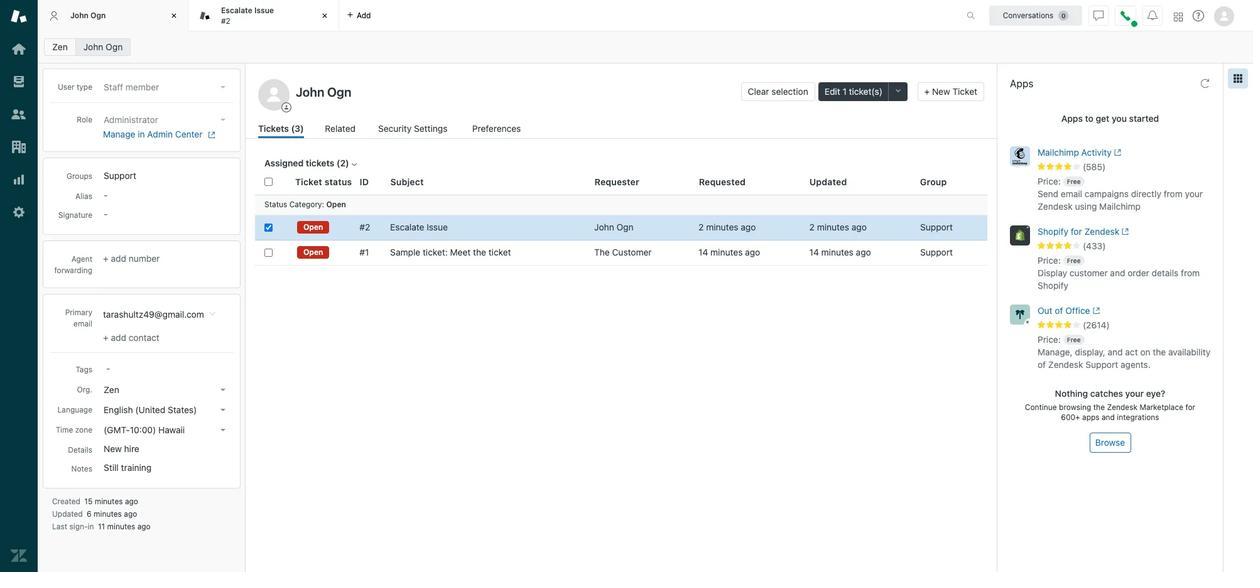 Task type: describe. For each thing, give the bounding box(es) containing it.
security settings link
[[378, 122, 451, 138]]

created
[[52, 497, 80, 506]]

email inside price: free send email campaigns directly from your zendesk using mailchimp
[[1061, 188, 1083, 199]]

clear selection
[[748, 86, 808, 97]]

+ new ticket
[[924, 86, 978, 97]]

15
[[84, 497, 93, 506]]

zendesk up (433)
[[1085, 226, 1120, 237]]

assigned tickets (2)
[[264, 158, 349, 168]]

escalate for escalate issue
[[390, 222, 424, 232]]

1 2 from the left
[[699, 222, 704, 232]]

for inside nothing catches your eye? continue browsing the zendesk marketplace for 600+ apps and integrations
[[1186, 403, 1196, 412]]

manage in admin center
[[103, 129, 203, 139]]

browse button
[[1090, 433, 1131, 453]]

conversations
[[1003, 10, 1054, 20]]

4 stars. 585 reviews. element
[[1038, 161, 1216, 173]]

free for email
[[1067, 178, 1081, 185]]

user
[[58, 82, 74, 92]]

zen link
[[44, 38, 76, 56]]

ticket inside button
[[953, 86, 978, 97]]

zendesk inside price: free send email campaigns directly from your zendesk using mailchimp
[[1038, 201, 1073, 212]]

tickets
[[306, 158, 334, 168]]

admin image
[[11, 204, 27, 221]]

0 horizontal spatial mailchimp
[[1038, 147, 1079, 158]]

sample
[[390, 247, 420, 258]]

on
[[1141, 347, 1151, 357]]

training
[[121, 462, 152, 473]]

last
[[52, 522, 67, 531]]

2 close image from the left
[[319, 9, 331, 22]]

2 14 minutes ago from the left
[[810, 247, 871, 258]]

requester
[[595, 176, 640, 187]]

nothing catches your eye? continue browsing the zendesk marketplace for 600+ apps and integrations
[[1025, 388, 1196, 422]]

#1
[[360, 247, 369, 258]]

agent forwarding
[[54, 254, 92, 275]]

+ for + add contact
[[103, 332, 108, 343]]

add for add contact
[[111, 332, 126, 343]]

security
[[378, 123, 412, 134]]

escalate issue #2
[[221, 6, 274, 25]]

0 horizontal spatial ticket
[[295, 176, 322, 187]]

activity
[[1082, 147, 1112, 158]]

browse
[[1096, 437, 1125, 448]]

1 vertical spatial new
[[104, 444, 122, 454]]

sign-
[[69, 522, 88, 531]]

still
[[104, 462, 119, 473]]

act
[[1125, 347, 1138, 357]]

english
[[104, 405, 133, 415]]

nothing
[[1055, 388, 1088, 399]]

escalate for escalate issue #2
[[221, 6, 252, 15]]

+ new ticket button
[[918, 82, 984, 101]]

price: for manage,
[[1038, 334, 1061, 345]]

in inside manage in admin center "link"
[[138, 129, 145, 139]]

agents.
[[1121, 359, 1151, 370]]

tarashultz49@gmail.com
[[103, 309, 204, 320]]

selection
[[772, 86, 808, 97]]

edit
[[825, 86, 840, 97]]

(3)
[[291, 123, 304, 134]]

zen inside the zen link
[[52, 41, 68, 52]]

get help image
[[1193, 10, 1204, 21]]

from inside price: free send email campaigns directly from your zendesk using mailchimp
[[1164, 188, 1183, 199]]

tickets (3)
[[258, 123, 304, 134]]

arrow down image for administrator
[[221, 119, 226, 121]]

you
[[1112, 113, 1127, 124]]

(opens in a new tab) image for out of office
[[1090, 307, 1100, 315]]

user type
[[58, 82, 92, 92]]

mailchimp activity
[[1038, 147, 1112, 158]]

forwarding
[[54, 266, 92, 275]]

browsing
[[1059, 403, 1092, 412]]

status
[[264, 200, 287, 209]]

+ for + add number
[[103, 253, 108, 264]]

updated inside 'created 15 minutes ago updated 6 minutes ago last sign-in 11 minutes ago'
[[52, 510, 83, 519]]

shopify for zendesk
[[1038, 226, 1120, 237]]

(opens in a new tab) image for shopify for zendesk
[[1120, 228, 1129, 236]]

the customer
[[594, 247, 652, 258]]

6
[[87, 510, 92, 519]]

subject
[[390, 176, 424, 187]]

alias
[[75, 192, 92, 201]]

office
[[1066, 305, 1090, 316]]

11
[[98, 522, 105, 531]]

zendesk inside price: free manage, display, and act on the availability of zendesk support agents.
[[1048, 359, 1083, 370]]

john ogn inside grid
[[594, 222, 634, 232]]

add inside dropdown button
[[357, 10, 371, 20]]

escalate issue link
[[390, 222, 448, 233]]

eye?
[[1146, 388, 1166, 399]]

600+
[[1061, 413, 1080, 422]]

apps image
[[1233, 74, 1243, 84]]

ogn inside "link"
[[106, 41, 123, 52]]

clear
[[748, 86, 769, 97]]

related
[[325, 123, 356, 134]]

states)
[[168, 405, 197, 415]]

group
[[920, 176, 947, 187]]

:
[[322, 200, 324, 209]]

notes
[[71, 464, 92, 474]]

tickets
[[258, 123, 289, 134]]

updated inside grid
[[810, 176, 847, 187]]

price: free display customer and order details from shopify
[[1038, 255, 1200, 291]]

price: free manage, display, and act on the availability of zendesk support agents.
[[1038, 334, 1211, 370]]

reporting image
[[11, 172, 27, 188]]

arrow down image
[[221, 389, 226, 391]]

issue for escalate issue #2
[[254, 6, 274, 15]]

apps to get you started
[[1062, 113, 1159, 124]]

and for display,
[[1108, 347, 1123, 357]]

manage,
[[1038, 347, 1073, 357]]

email inside 'primary email'
[[74, 319, 92, 329]]

using
[[1075, 201, 1097, 212]]

main element
[[0, 0, 38, 572]]

arrow down image for english (united states)
[[221, 409, 226, 411]]

still training
[[104, 462, 152, 473]]

2 2 from the left
[[810, 222, 815, 232]]

zendesk products image
[[1174, 12, 1183, 21]]

1 14 minutes ago from the left
[[699, 247, 760, 258]]

security settings
[[378, 123, 448, 134]]

id
[[360, 176, 369, 187]]

0 vertical spatial open
[[326, 200, 346, 209]]

(opens in a new tab) image for mailchimp activity
[[1112, 149, 1122, 157]]

meet
[[450, 247, 471, 258]]

out
[[1038, 305, 1053, 316]]

price: for send
[[1038, 176, 1061, 187]]

your inside nothing catches your eye? continue browsing the zendesk marketplace for 600+ apps and integrations
[[1126, 388, 1144, 399]]

close image inside john ogn tab
[[168, 9, 180, 22]]

(2614)
[[1083, 320, 1110, 330]]

(433)
[[1083, 241, 1106, 251]]



Task type: locate. For each thing, give the bounding box(es) containing it.
your left 'eye?'
[[1126, 388, 1144, 399]]

0 horizontal spatial 14
[[699, 247, 708, 258]]

ticket status
[[295, 176, 352, 187]]

Select All Tickets checkbox
[[264, 178, 273, 186]]

+ add number
[[103, 253, 160, 264]]

3 arrow down image from the top
[[221, 409, 226, 411]]

secondary element
[[38, 35, 1253, 60]]

1 vertical spatial free
[[1067, 257, 1081, 264]]

arrow down image inside english (united states) button
[[221, 409, 226, 411]]

1 horizontal spatial new
[[932, 86, 950, 97]]

out of office image
[[1010, 305, 1030, 325]]

issue inside escalate issue #2
[[254, 6, 274, 15]]

from right directly
[[1164, 188, 1183, 199]]

john ogn link
[[75, 38, 131, 56]]

views image
[[11, 74, 27, 90]]

mailchimp inside price: free send email campaigns directly from your zendesk using mailchimp
[[1100, 201, 1141, 212]]

free for display,
[[1067, 336, 1081, 344]]

2 minutes ago
[[699, 222, 756, 232], [810, 222, 867, 232]]

2 14 from the left
[[810, 247, 819, 258]]

grid containing ticket status
[[246, 170, 997, 572]]

support inside price: free manage, display, and act on the availability of zendesk support agents.
[[1086, 359, 1118, 370]]

1 shopify from the top
[[1038, 226, 1069, 237]]

apps
[[1010, 78, 1034, 89], [1062, 113, 1083, 124]]

of inside price: free manage, display, and act on the availability of zendesk support agents.
[[1038, 359, 1046, 370]]

1 horizontal spatial your
[[1185, 188, 1203, 199]]

0 horizontal spatial zen
[[52, 41, 68, 52]]

mailchimp left the 'activity'
[[1038, 147, 1079, 158]]

marketplace
[[1140, 403, 1184, 412]]

0 vertical spatial add
[[357, 10, 371, 20]]

clear selection button
[[741, 82, 815, 101]]

your inside price: free send email campaigns directly from your zendesk using mailchimp
[[1185, 188, 1203, 199]]

price: up "send"
[[1038, 176, 1061, 187]]

(opens in a new tab) image inside mailchimp activity link
[[1112, 149, 1122, 157]]

zen up english
[[104, 384, 119, 395]]

0 vertical spatial mailchimp
[[1038, 147, 1079, 158]]

0 vertical spatial john ogn
[[70, 11, 106, 20]]

3 free from the top
[[1067, 336, 1081, 344]]

category
[[289, 200, 322, 209]]

arrow down image
[[221, 86, 226, 89], [221, 119, 226, 121], [221, 409, 226, 411], [221, 429, 226, 432]]

0 horizontal spatial escalate
[[221, 6, 252, 15]]

0 horizontal spatial of
[[1038, 359, 1046, 370]]

1 arrow down image from the top
[[221, 86, 226, 89]]

john up the zen link
[[70, 11, 89, 20]]

2 vertical spatial price:
[[1038, 334, 1061, 345]]

and inside price: free manage, display, and act on the availability of zendesk support agents.
[[1108, 347, 1123, 357]]

1 vertical spatial open
[[303, 222, 323, 232]]

1 horizontal spatial 14 minutes ago
[[810, 247, 871, 258]]

2 vertical spatial +
[[103, 332, 108, 343]]

free up using
[[1067, 178, 1081, 185]]

(opens in a new tab) image up (2614)
[[1090, 307, 1100, 315]]

tabs tab list
[[38, 0, 954, 31]]

price: up display
[[1038, 255, 1061, 266]]

2 vertical spatial the
[[1094, 403, 1105, 412]]

1 vertical spatial mailchimp
[[1100, 201, 1141, 212]]

zone
[[75, 425, 92, 435]]

details
[[1152, 268, 1179, 278]]

zendesk inside nothing catches your eye? continue browsing the zendesk marketplace for 600+ apps and integrations
[[1107, 403, 1138, 412]]

from inside price: free display customer and order details from shopify
[[1181, 268, 1200, 278]]

1 horizontal spatial updated
[[810, 176, 847, 187]]

issue inside the escalate issue link
[[427, 222, 448, 232]]

1 vertical spatial john
[[83, 41, 103, 52]]

ticket:
[[423, 247, 448, 258]]

1 vertical spatial and
[[1108, 347, 1123, 357]]

campaigns
[[1085, 188, 1129, 199]]

ticket
[[489, 247, 511, 258]]

+ inside button
[[924, 86, 930, 97]]

zendesk support image
[[11, 8, 27, 25]]

and right apps
[[1102, 413, 1115, 422]]

john up the
[[594, 222, 614, 232]]

(opens in a new tab) image
[[1112, 149, 1122, 157], [1120, 228, 1129, 236], [1090, 307, 1100, 315]]

tab
[[188, 0, 339, 31]]

1 horizontal spatial in
[[138, 129, 145, 139]]

3 price: from the top
[[1038, 334, 1061, 345]]

for down using
[[1071, 226, 1082, 237]]

escalate inside escalate issue #2
[[221, 6, 252, 15]]

notifications image
[[1148, 10, 1158, 20]]

+ right ticket(s)
[[924, 86, 930, 97]]

0 vertical spatial #2
[[221, 16, 230, 25]]

2 2 minutes ago from the left
[[810, 222, 867, 232]]

and left act
[[1108, 347, 1123, 357]]

(opens in a new tab) image up 4 stars. 585 reviews. element
[[1112, 149, 1122, 157]]

john ogn
[[70, 11, 106, 20], [83, 41, 123, 52], [594, 222, 634, 232]]

the up apps
[[1094, 403, 1105, 412]]

preferences link
[[472, 122, 523, 138]]

the inside nothing catches your eye? continue browsing the zendesk marketplace for 600+ apps and integrations
[[1094, 403, 1105, 412]]

edit 1 ticket(s)
[[825, 86, 883, 97]]

0 horizontal spatial email
[[74, 319, 92, 329]]

shopify inside price: free display customer and order details from shopify
[[1038, 280, 1069, 291]]

signature
[[58, 210, 92, 220]]

customer
[[612, 247, 652, 258]]

ogn
[[91, 11, 106, 20], [106, 41, 123, 52], [617, 222, 634, 232]]

in down administrator
[[138, 129, 145, 139]]

0 vertical spatial apps
[[1010, 78, 1034, 89]]

new inside button
[[932, 86, 950, 97]]

1 horizontal spatial zen
[[104, 384, 119, 395]]

2 vertical spatial ogn
[[617, 222, 634, 232]]

2 arrow down image from the top
[[221, 119, 226, 121]]

(gmt-10:00) hawaii
[[104, 425, 185, 435]]

john inside grid
[[594, 222, 614, 232]]

2 vertical spatial john ogn
[[594, 222, 634, 232]]

directly
[[1131, 188, 1162, 199]]

ogn up "the customer"
[[617, 222, 634, 232]]

1 vertical spatial #2
[[360, 222, 370, 232]]

2 horizontal spatial the
[[1153, 347, 1166, 357]]

price: inside price: free send email campaigns directly from your zendesk using mailchimp
[[1038, 176, 1061, 187]]

- field
[[101, 362, 231, 376]]

1 vertical spatial in
[[88, 522, 94, 531]]

0 vertical spatial shopify
[[1038, 226, 1069, 237]]

0 horizontal spatial in
[[88, 522, 94, 531]]

0 horizontal spatial 14 minutes ago
[[699, 247, 760, 258]]

10:00)
[[130, 425, 156, 435]]

0 vertical spatial for
[[1071, 226, 1082, 237]]

john ogn inside tab
[[70, 11, 106, 20]]

1 vertical spatial apps
[[1062, 113, 1083, 124]]

escalate inside the escalate issue link
[[390, 222, 424, 232]]

organizations image
[[11, 139, 27, 155]]

admin
[[147, 129, 173, 139]]

add for add number
[[111, 253, 126, 264]]

out of office link
[[1038, 305, 1193, 320]]

of right out
[[1055, 305, 1063, 316]]

apps for apps to get you started
[[1062, 113, 1083, 124]]

1 vertical spatial +
[[103, 253, 108, 264]]

None text field
[[292, 82, 778, 101]]

shopify right shopify for zendesk icon
[[1038, 226, 1069, 237]]

display,
[[1075, 347, 1106, 357]]

john ogn tab
[[38, 0, 188, 31]]

(opens in a new tab) image inside shopify for zendesk link
[[1120, 228, 1129, 236]]

mailchimp down campaigns at the right top
[[1100, 201, 1141, 212]]

the right on
[[1153, 347, 1166, 357]]

+
[[924, 86, 930, 97], [103, 253, 108, 264], [103, 332, 108, 343]]

0 horizontal spatial new
[[104, 444, 122, 454]]

1 close image from the left
[[168, 9, 180, 22]]

1 free from the top
[[1067, 178, 1081, 185]]

administrator button
[[100, 111, 231, 129]]

0 vertical spatial in
[[138, 129, 145, 139]]

john ogn up "the customer"
[[594, 222, 634, 232]]

mailchimp activity image
[[1010, 146, 1030, 166]]

(opens in a new tab) image inside out of office link
[[1090, 307, 1100, 315]]

price: inside price: free display customer and order details from shopify
[[1038, 255, 1061, 266]]

2 price: from the top
[[1038, 255, 1061, 266]]

the inside price: free manage, display, and act on the availability of zendesk support agents.
[[1153, 347, 1166, 357]]

price:
[[1038, 176, 1061, 187], [1038, 255, 1061, 266], [1038, 334, 1061, 345]]

1 vertical spatial (opens in a new tab) image
[[1120, 228, 1129, 236]]

1 vertical spatial shopify
[[1038, 280, 1069, 291]]

issue for escalate issue
[[427, 222, 448, 232]]

and for customer
[[1110, 268, 1126, 278]]

ago
[[741, 222, 756, 232], [852, 222, 867, 232], [745, 247, 760, 258], [856, 247, 871, 258], [125, 497, 138, 506], [124, 510, 137, 519], [137, 522, 151, 531]]

number
[[129, 253, 160, 264]]

email down primary
[[74, 319, 92, 329]]

the
[[594, 247, 610, 258]]

john ogn up john ogn "link"
[[70, 11, 106, 20]]

open for #2
[[303, 222, 323, 232]]

1 horizontal spatial mailchimp
[[1100, 201, 1141, 212]]

0 vertical spatial price:
[[1038, 176, 1061, 187]]

0 horizontal spatial close image
[[168, 9, 180, 22]]

john inside tab
[[70, 11, 89, 20]]

1 horizontal spatial close image
[[319, 9, 331, 22]]

status
[[325, 176, 352, 187]]

primary email
[[65, 308, 92, 329]]

1 horizontal spatial apps
[[1062, 113, 1083, 124]]

2 vertical spatial free
[[1067, 336, 1081, 344]]

shopify for zendesk link
[[1038, 226, 1193, 241]]

settings
[[414, 123, 448, 134]]

agent
[[71, 254, 92, 264]]

0 horizontal spatial issue
[[254, 6, 274, 15]]

0 vertical spatial zen
[[52, 41, 68, 52]]

price: up manage, at the right of page
[[1038, 334, 1061, 345]]

shopify for zendesk image
[[1010, 226, 1030, 246]]

0 vertical spatial new
[[932, 86, 950, 97]]

1 2 minutes ago from the left
[[699, 222, 756, 232]]

1 vertical spatial ticket
[[295, 176, 322, 187]]

4 stars. 2614 reviews. element
[[1038, 320, 1216, 331]]

free inside price: free display customer and order details from shopify
[[1067, 257, 1081, 264]]

free up display,
[[1067, 336, 1081, 344]]

ogn inside tab
[[91, 11, 106, 20]]

escalate
[[221, 6, 252, 15], [390, 222, 424, 232]]

1 vertical spatial of
[[1038, 359, 1046, 370]]

(opens in a new tab) image up 4 stars. 433 reviews. element
[[1120, 228, 1129, 236]]

staff member
[[104, 82, 159, 92]]

1 horizontal spatial issue
[[427, 222, 448, 232]]

0 vertical spatial updated
[[810, 176, 847, 187]]

2 vertical spatial open
[[303, 248, 323, 257]]

4 stars. 433 reviews. element
[[1038, 241, 1216, 252]]

1 horizontal spatial of
[[1055, 305, 1063, 316]]

0 horizontal spatial #2
[[221, 16, 230, 25]]

org.
[[77, 385, 92, 395]]

arrow down image inside (gmt-10:00) hawaii button
[[221, 429, 226, 432]]

in left 11 on the left bottom
[[88, 522, 94, 531]]

price: free send email campaigns directly from your zendesk using mailchimp
[[1038, 176, 1203, 212]]

1 vertical spatial updated
[[52, 510, 83, 519]]

#2 inside escalate issue #2
[[221, 16, 230, 25]]

0 vertical spatial email
[[1061, 188, 1083, 199]]

open for #1
[[303, 248, 323, 257]]

1 horizontal spatial 14
[[810, 247, 819, 258]]

(2)
[[337, 158, 349, 168]]

time zone
[[56, 425, 92, 435]]

customer
[[1070, 268, 1108, 278]]

john ogn down john ogn tab
[[83, 41, 123, 52]]

0 vertical spatial of
[[1055, 305, 1063, 316]]

shopify down display
[[1038, 280, 1069, 291]]

shopify
[[1038, 226, 1069, 237], [1038, 280, 1069, 291]]

new
[[932, 86, 950, 97], [104, 444, 122, 454]]

catches
[[1091, 388, 1123, 399]]

1 vertical spatial escalate
[[390, 222, 424, 232]]

of down manage, at the right of page
[[1038, 359, 1046, 370]]

customers image
[[11, 106, 27, 123]]

ogn up john ogn "link"
[[91, 11, 106, 20]]

role
[[77, 115, 92, 124]]

new hire
[[104, 444, 139, 454]]

zendesk down manage, at the right of page
[[1048, 359, 1083, 370]]

tab containing escalate issue
[[188, 0, 339, 31]]

+ right agent at the top
[[103, 253, 108, 264]]

1 horizontal spatial email
[[1061, 188, 1083, 199]]

1 vertical spatial add
[[111, 253, 126, 264]]

1 vertical spatial from
[[1181, 268, 1200, 278]]

zendesk image
[[11, 548, 27, 564]]

0 horizontal spatial your
[[1126, 388, 1144, 399]]

1 vertical spatial the
[[1153, 347, 1166, 357]]

john right the zen link
[[83, 41, 103, 52]]

member
[[126, 82, 159, 92]]

4 arrow down image from the top
[[221, 429, 226, 432]]

sample ticket: meet the ticket link
[[390, 247, 511, 258]]

assigned
[[264, 158, 304, 168]]

free inside price: free manage, display, and act on the availability of zendesk support agents.
[[1067, 336, 1081, 344]]

1 horizontal spatial #2
[[360, 222, 370, 232]]

from
[[1164, 188, 1183, 199], [1181, 268, 1200, 278]]

ogn down john ogn tab
[[106, 41, 123, 52]]

hawaii
[[158, 425, 185, 435]]

0 vertical spatial your
[[1185, 188, 1203, 199]]

1
[[843, 86, 847, 97]]

None checkbox
[[264, 223, 273, 232], [264, 248, 273, 257], [264, 223, 273, 232], [264, 248, 273, 257]]

0 vertical spatial the
[[473, 247, 486, 258]]

2 vertical spatial (opens in a new tab) image
[[1090, 307, 1100, 315]]

of inside out of office link
[[1055, 305, 1063, 316]]

the right meet
[[473, 247, 486, 258]]

john
[[70, 11, 89, 20], [83, 41, 103, 52], [594, 222, 614, 232]]

zen inside zen 'button'
[[104, 384, 119, 395]]

1 horizontal spatial 2
[[810, 222, 815, 232]]

email up using
[[1061, 188, 1083, 199]]

2
[[699, 222, 704, 232], [810, 222, 815, 232]]

free
[[1067, 178, 1081, 185], [1067, 257, 1081, 264], [1067, 336, 1081, 344]]

from right details
[[1181, 268, 1200, 278]]

send
[[1038, 188, 1059, 199]]

0 vertical spatial issue
[[254, 6, 274, 15]]

the inside grid
[[473, 247, 486, 258]]

1 14 from the left
[[699, 247, 708, 258]]

edit 1 ticket(s) button
[[818, 82, 889, 101]]

created 15 minutes ago updated 6 minutes ago last sign-in 11 minutes ago
[[52, 497, 151, 531]]

tickets (3) link
[[258, 122, 304, 138]]

order
[[1128, 268, 1150, 278]]

your right directly
[[1185, 188, 1203, 199]]

1 vertical spatial issue
[[427, 222, 448, 232]]

john ogn inside "link"
[[83, 41, 123, 52]]

1 price: from the top
[[1038, 176, 1061, 187]]

zendesk down "send"
[[1038, 201, 1073, 212]]

0 horizontal spatial 2 minutes ago
[[699, 222, 756, 232]]

button displays agent's chat status as invisible. image
[[1094, 10, 1104, 20]]

add button
[[339, 0, 379, 31]]

0 vertical spatial john
[[70, 11, 89, 20]]

sample ticket: meet the ticket
[[390, 247, 511, 258]]

1 vertical spatial price:
[[1038, 255, 1061, 266]]

arrow down image inside administrator button
[[221, 119, 226, 121]]

hire
[[124, 444, 139, 454]]

+ left contact
[[103, 332, 108, 343]]

grid
[[246, 170, 997, 572]]

0 vertical spatial +
[[924, 86, 930, 97]]

for right the marketplace
[[1186, 403, 1196, 412]]

1 vertical spatial for
[[1186, 403, 1196, 412]]

tags
[[76, 365, 92, 374]]

type
[[77, 82, 92, 92]]

get started image
[[11, 41, 27, 57]]

center
[[175, 129, 203, 139]]

free for customer
[[1067, 257, 1081, 264]]

1 horizontal spatial ticket
[[953, 86, 978, 97]]

and
[[1110, 268, 1126, 278], [1108, 347, 1123, 357], [1102, 413, 1115, 422]]

(united
[[135, 405, 165, 415]]

free inside price: free send email campaigns directly from your zendesk using mailchimp
[[1067, 178, 1081, 185]]

manage in admin center link
[[103, 129, 226, 140]]

zen
[[52, 41, 68, 52], [104, 384, 119, 395]]

to
[[1085, 113, 1094, 124]]

apps for apps
[[1010, 78, 1034, 89]]

shopify inside shopify for zendesk link
[[1038, 226, 1069, 237]]

2 vertical spatial john
[[594, 222, 614, 232]]

and left order at the top right
[[1110, 268, 1126, 278]]

john inside "link"
[[83, 41, 103, 52]]

status category : open
[[264, 200, 346, 209]]

(585)
[[1083, 161, 1106, 172]]

zen up user
[[52, 41, 68, 52]]

1 vertical spatial ogn
[[106, 41, 123, 52]]

2 vertical spatial and
[[1102, 413, 1115, 422]]

2 free from the top
[[1067, 257, 1081, 264]]

price: for display
[[1038, 255, 1061, 266]]

arrow down image for staff member
[[221, 86, 226, 89]]

1 horizontal spatial for
[[1186, 403, 1196, 412]]

ticket(s)
[[849, 86, 883, 97]]

+ for + new ticket
[[924, 86, 930, 97]]

0 horizontal spatial 2
[[699, 222, 704, 232]]

0 vertical spatial free
[[1067, 178, 1081, 185]]

arrow down image for (gmt-10:00) hawaii
[[221, 429, 226, 432]]

arrow down image inside staff member button
[[221, 86, 226, 89]]

mailchimp activity link
[[1038, 146, 1193, 161]]

price: inside price: free manage, display, and act on the availability of zendesk support agents.
[[1038, 334, 1061, 345]]

0 vertical spatial and
[[1110, 268, 1126, 278]]

0 horizontal spatial apps
[[1010, 78, 1034, 89]]

and inside nothing catches your eye? continue browsing the zendesk marketplace for 600+ apps and integrations
[[1102, 413, 1115, 422]]

close image
[[168, 9, 180, 22], [319, 9, 331, 22]]

manage
[[103, 129, 135, 139]]

administrator
[[104, 114, 158, 125]]

and inside price: free display customer and order details from shopify
[[1110, 268, 1126, 278]]

free up customer
[[1067, 257, 1081, 264]]

0 vertical spatial from
[[1164, 188, 1183, 199]]

in inside 'created 15 minutes ago updated 6 minutes ago last sign-in 11 minutes ago'
[[88, 522, 94, 531]]

2 shopify from the top
[[1038, 280, 1069, 291]]

1 vertical spatial zen
[[104, 384, 119, 395]]

1 vertical spatial your
[[1126, 388, 1144, 399]]

0 vertical spatial ogn
[[91, 11, 106, 20]]

0 vertical spatial (opens in a new tab) image
[[1112, 149, 1122, 157]]

1 vertical spatial email
[[74, 319, 92, 329]]

started
[[1129, 113, 1159, 124]]

0 vertical spatial ticket
[[953, 86, 978, 97]]

0 horizontal spatial the
[[473, 247, 486, 258]]

1 horizontal spatial 2 minutes ago
[[810, 222, 867, 232]]

1 horizontal spatial escalate
[[390, 222, 424, 232]]

zendesk up integrations
[[1107, 403, 1138, 412]]



Task type: vqa. For each thing, say whether or not it's contained in the screenshot.


